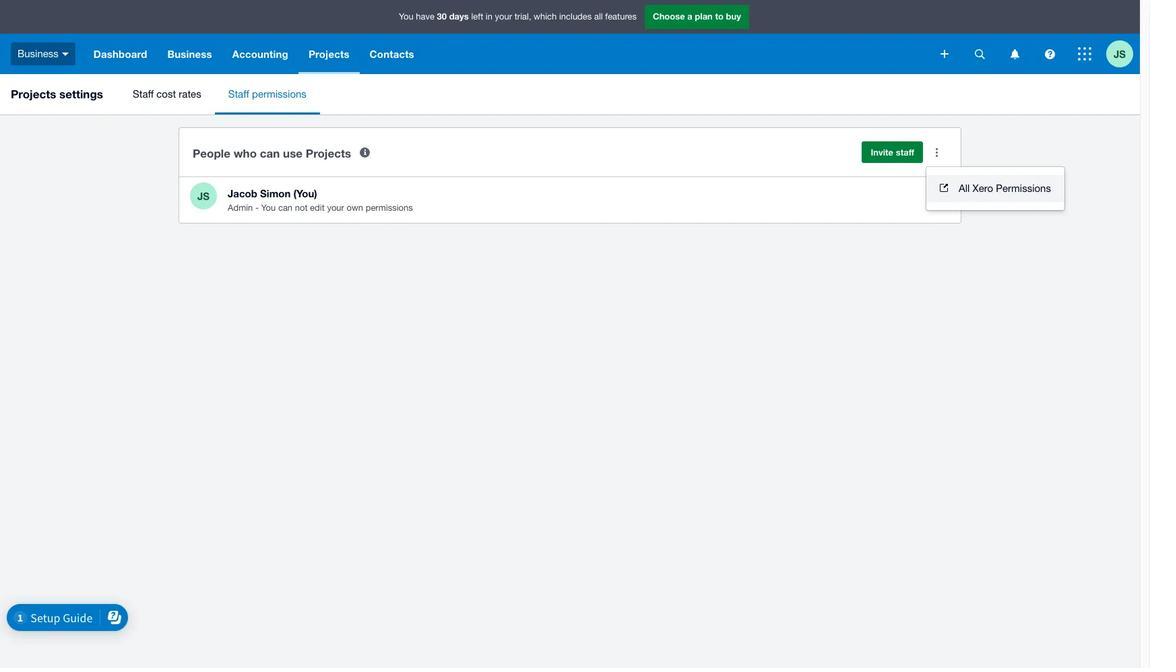 Task type: vqa. For each thing, say whether or not it's contained in the screenshot.
the topmost Number
no



Task type: describe. For each thing, give the bounding box(es) containing it.
own
[[347, 203, 363, 213]]

choose a plan to buy
[[653, 11, 742, 22]]

your inside jacob simon (you) admin - you can not edit your own permissions
[[327, 203, 344, 213]]

a
[[688, 11, 693, 22]]

not
[[295, 203, 308, 213]]

navigation inside banner
[[84, 34, 932, 74]]

jacob simon (you) admin - you can not edit your own permissions
[[228, 187, 413, 213]]

accounting button
[[222, 34, 299, 74]]

you inside jacob simon (you) admin - you can not edit your own permissions
[[261, 203, 276, 213]]

2 vertical spatial projects
[[306, 146, 351, 160]]

staff permissions
[[228, 88, 307, 100]]

accounting
[[232, 48, 289, 60]]

your inside you have 30 days left in your trial, which includes all features
[[495, 12, 513, 22]]

simon
[[260, 187, 291, 200]]

to
[[716, 11, 724, 22]]

all xero permissions
[[959, 183, 1052, 194]]

0 vertical spatial can
[[260, 146, 280, 160]]

includes
[[560, 12, 592, 22]]

more info image
[[351, 139, 378, 166]]

all
[[595, 12, 603, 22]]

js inside popup button
[[1115, 48, 1127, 60]]

use
[[283, 146, 303, 160]]

more options image
[[924, 139, 951, 166]]

invite staff
[[871, 147, 915, 158]]

projects button
[[299, 34, 360, 74]]

business inside dropdown button
[[168, 48, 212, 60]]

staff cost rates
[[133, 88, 201, 100]]

have
[[416, 12, 435, 22]]

(you)
[[294, 187, 317, 200]]

all xero permissions link
[[927, 175, 1065, 202]]

left
[[472, 12, 484, 22]]

people who can use projects
[[193, 146, 351, 160]]

xero
[[973, 183, 994, 194]]

all
[[959, 183, 971, 194]]

projects for projects settings
[[11, 87, 56, 101]]

projects settings
[[11, 87, 103, 101]]

you inside you have 30 days left in your trial, which includes all features
[[399, 12, 414, 22]]

choose
[[653, 11, 685, 22]]

days
[[450, 11, 469, 22]]

jacob
[[228, 187, 257, 200]]

plan
[[695, 11, 713, 22]]

people
[[193, 146, 231, 160]]

features
[[606, 12, 637, 22]]

banner containing js
[[0, 0, 1141, 74]]

0 horizontal spatial permissions
[[252, 88, 307, 100]]

settings
[[59, 87, 103, 101]]



Task type: locate. For each thing, give the bounding box(es) containing it.
svg image
[[1079, 47, 1092, 61], [975, 49, 985, 59], [1011, 49, 1020, 59], [1045, 49, 1056, 59], [941, 50, 949, 58]]

0 vertical spatial js
[[1115, 48, 1127, 60]]

0 vertical spatial permissions
[[252, 88, 307, 100]]

1 horizontal spatial you
[[399, 12, 414, 22]]

who
[[234, 146, 257, 160]]

all xero permissions group
[[927, 167, 1065, 210]]

can inside jacob simon (you) admin - you can not edit your own permissions
[[278, 203, 293, 213]]

projects right use
[[306, 146, 351, 160]]

permissions inside jacob simon (you) admin - you can not edit your own permissions
[[366, 203, 413, 213]]

1 vertical spatial your
[[327, 203, 344, 213]]

projects down business popup button
[[11, 87, 56, 101]]

invite
[[871, 147, 894, 158]]

projects for projects
[[309, 48, 350, 60]]

your right the "in"
[[495, 12, 513, 22]]

0 horizontal spatial js
[[198, 190, 210, 202]]

permissions
[[252, 88, 307, 100], [366, 203, 413, 213]]

1 horizontal spatial business
[[168, 48, 212, 60]]

all xero permissions list box
[[927, 167, 1065, 210]]

in
[[486, 12, 493, 22]]

projects
[[309, 48, 350, 60], [11, 87, 56, 101], [306, 146, 351, 160]]

staff cost rates link
[[119, 74, 215, 115]]

0 vertical spatial your
[[495, 12, 513, 22]]

1 staff from the left
[[133, 88, 154, 100]]

1 horizontal spatial staff
[[228, 88, 249, 100]]

cost
[[157, 88, 176, 100]]

1 vertical spatial you
[[261, 203, 276, 213]]

staff down accounting
[[228, 88, 249, 100]]

1 horizontal spatial permissions
[[366, 203, 413, 213]]

can left use
[[260, 146, 280, 160]]

permissions
[[997, 183, 1052, 194]]

1 horizontal spatial your
[[495, 12, 513, 22]]

buy
[[727, 11, 742, 22]]

edit
[[310, 203, 325, 213]]

you right -
[[261, 203, 276, 213]]

contacts button
[[360, 34, 425, 74]]

js
[[1115, 48, 1127, 60], [198, 190, 210, 202]]

navigation
[[84, 34, 932, 74]]

can left "not" at the left of the page
[[278, 203, 293, 213]]

1 vertical spatial js
[[198, 190, 210, 202]]

staff permissions link
[[215, 74, 320, 115]]

your
[[495, 12, 513, 22], [327, 203, 344, 213]]

banner
[[0, 0, 1141, 74]]

staff for staff permissions
[[228, 88, 249, 100]]

you
[[399, 12, 414, 22], [261, 203, 276, 213]]

business button
[[0, 34, 84, 74]]

business left svg image
[[18, 48, 59, 59]]

business up the rates
[[168, 48, 212, 60]]

1 horizontal spatial js
[[1115, 48, 1127, 60]]

0 vertical spatial you
[[399, 12, 414, 22]]

navigation containing dashboard
[[84, 34, 932, 74]]

business inside popup button
[[18, 48, 59, 59]]

admin
[[228, 203, 253, 213]]

staff for staff cost rates
[[133, 88, 154, 100]]

0 horizontal spatial business
[[18, 48, 59, 59]]

dashboard
[[94, 48, 147, 60]]

invite staff button
[[863, 142, 924, 163]]

30
[[437, 11, 447, 22]]

you have 30 days left in your trial, which includes all features
[[399, 11, 637, 22]]

can
[[260, 146, 280, 160], [278, 203, 293, 213]]

your right edit
[[327, 203, 344, 213]]

you left have
[[399, 12, 414, 22]]

projects left contacts dropdown button
[[309, 48, 350, 60]]

1 vertical spatial permissions
[[366, 203, 413, 213]]

0 horizontal spatial your
[[327, 203, 344, 213]]

0 horizontal spatial you
[[261, 203, 276, 213]]

permissions right own
[[366, 203, 413, 213]]

svg image
[[62, 52, 69, 56]]

trial,
[[515, 12, 532, 22]]

staff
[[897, 147, 915, 158]]

permissions down accounting
[[252, 88, 307, 100]]

projects inside dropdown button
[[309, 48, 350, 60]]

1 vertical spatial projects
[[11, 87, 56, 101]]

0 vertical spatial projects
[[309, 48, 350, 60]]

js button
[[1107, 34, 1141, 74]]

rates
[[179, 88, 201, 100]]

2 staff from the left
[[228, 88, 249, 100]]

staff left cost
[[133, 88, 154, 100]]

staff
[[133, 88, 154, 100], [228, 88, 249, 100]]

which
[[534, 12, 557, 22]]

business button
[[157, 34, 222, 74]]

1 vertical spatial can
[[278, 203, 293, 213]]

0 horizontal spatial staff
[[133, 88, 154, 100]]

business
[[18, 48, 59, 59], [168, 48, 212, 60]]

contacts
[[370, 48, 415, 60]]

-
[[255, 203, 259, 213]]

dashboard link
[[84, 34, 157, 74]]



